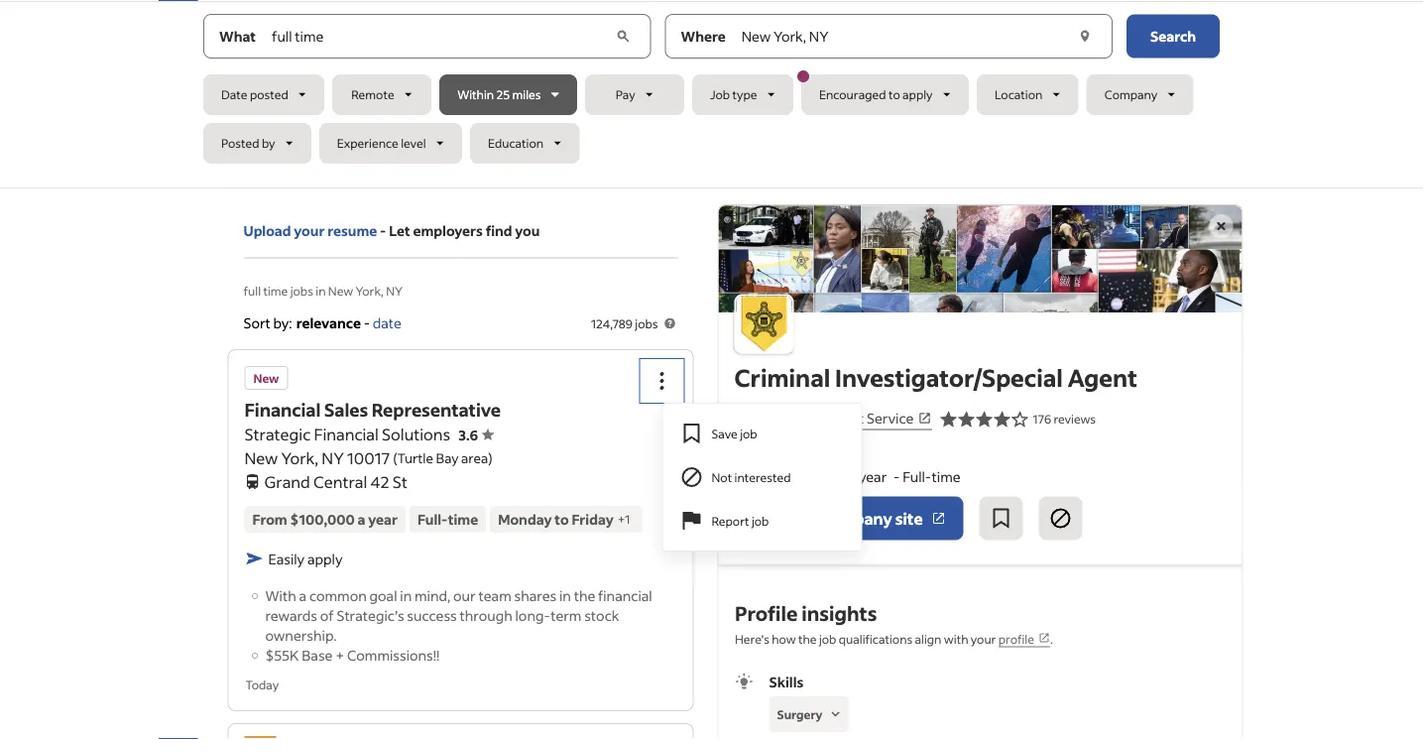 Task type: locate. For each thing, give the bounding box(es) containing it.
united states secret service logo image
[[719, 205, 1242, 312], [735, 294, 794, 353]]

1 vertical spatial to
[[555, 510, 569, 528]]

sort
[[244, 313, 271, 331]]

easily
[[268, 549, 305, 567]]

job for report job
[[752, 513, 769, 528]]

a right $111,157
[[849, 467, 856, 485]]

+
[[618, 511, 625, 527], [335, 646, 344, 663]]

york, up grand
[[281, 448, 319, 468]]

to
[[889, 87, 900, 102], [555, 510, 569, 528]]

jobs left help icon
[[635, 315, 658, 331]]

representative
[[372, 398, 501, 421]]

time
[[263, 283, 288, 298], [932, 467, 961, 485], [448, 510, 478, 528]]

save job button
[[664, 412, 861, 455]]

1 vertical spatial full-
[[418, 510, 448, 528]]

profile link
[[998, 630, 1050, 647]]

0 vertical spatial to
[[889, 87, 900, 102]]

new up not interested
[[735, 440, 764, 458]]

2 vertical spatial a
[[299, 586, 307, 604]]

upload
[[244, 222, 291, 240]]

clear element
[[613, 26, 634, 46], [1075, 26, 1095, 46]]

save this job image
[[990, 506, 1013, 530]]

education button
[[470, 123, 580, 164]]

here's how the job qualifications align with your
[[735, 630, 998, 646]]

job right save
[[740, 425, 757, 441]]

42
[[371, 472, 390, 492]]

0 vertical spatial year
[[859, 467, 887, 485]]

4 out of 5 stars. link to 176 company reviews (opens in a new tab) image
[[940, 407, 1029, 431]]

What field
[[268, 14, 612, 58]]

your right with
[[970, 630, 996, 646]]

not
[[712, 469, 732, 484]]

1 horizontal spatial a
[[358, 510, 365, 528]]

0 vertical spatial the
[[574, 586, 595, 604]]

report job button
[[664, 499, 861, 542]]

apply
[[903, 87, 933, 102], [307, 549, 343, 567]]

25
[[496, 87, 510, 102]]

1 horizontal spatial ny
[[386, 283, 403, 298]]

1 horizontal spatial clear element
[[1075, 26, 1095, 46]]

commissions!!
[[347, 646, 440, 663]]

0 horizontal spatial a
[[299, 586, 307, 604]]

grand
[[264, 472, 310, 492]]

job
[[710, 87, 730, 102]]

full
[[244, 283, 261, 298]]

report job
[[712, 513, 769, 528]]

ny up the date link
[[386, 283, 403, 298]]

1 horizontal spatial apply
[[903, 87, 933, 102]]

base
[[302, 646, 333, 663]]

date posted button
[[203, 74, 325, 115]]

1 horizontal spatial full-
[[903, 467, 932, 485]]

2 horizontal spatial time
[[932, 467, 961, 485]]

financial
[[245, 398, 321, 421], [314, 424, 379, 444]]

pay
[[616, 87, 636, 102]]

job right report at the bottom of page
[[752, 513, 769, 528]]

0 horizontal spatial clear image
[[613, 26, 634, 46]]

new
[[328, 283, 353, 298], [253, 370, 279, 385], [735, 440, 764, 458], [245, 448, 278, 468]]

company button
[[1087, 74, 1194, 115]]

in right goal
[[400, 586, 412, 604]]

.
[[1050, 630, 1053, 646]]

1 vertical spatial time
[[932, 467, 961, 485]]

1 vertical spatial your
[[970, 630, 996, 646]]

0 vertical spatial time
[[263, 283, 288, 298]]

2 vertical spatial time
[[448, 510, 478, 528]]

year down "42"
[[368, 510, 398, 528]]

pay button
[[585, 74, 684, 115]]

0 vertical spatial job
[[740, 425, 757, 441]]

today
[[246, 677, 279, 692]]

date
[[373, 313, 402, 331]]

not interested
[[712, 469, 791, 484]]

within
[[457, 87, 494, 102]]

2 horizontal spatial ny
[[802, 440, 822, 458]]

3.6
[[459, 426, 478, 444]]

strategic
[[245, 424, 311, 444]]

remote
[[351, 87, 394, 102]]

find
[[486, 222, 512, 240]]

ny for new york, ny 10017 ( turtle bay area )
[[322, 448, 344, 468]]

0 horizontal spatial time
[[263, 283, 288, 298]]

apply on company site button
[[735, 496, 964, 540]]

success
[[407, 606, 457, 624]]

0 vertical spatial +
[[618, 511, 625, 527]]

- down new york, ny
[[787, 467, 793, 485]]

location
[[995, 87, 1043, 102]]

apply right easily
[[307, 549, 343, 567]]

0 horizontal spatial clear element
[[613, 26, 634, 46]]

posted
[[250, 87, 288, 102]]

full- down the bay
[[418, 510, 448, 528]]

full- up site
[[903, 467, 932, 485]]

from
[[252, 510, 287, 528]]

+ inside with a common goal in mind, our team shares in the financial rewards of strategic's success through long-term stock ownership. $55k base + commissions!!
[[335, 646, 344, 663]]

0 horizontal spatial ny
[[322, 448, 344, 468]]

0 horizontal spatial york,
[[281, 448, 319, 468]]

clear image for what
[[613, 26, 634, 46]]

rewards
[[265, 606, 317, 624]]

new up the relevance
[[328, 283, 353, 298]]

the inside with a common goal in mind, our team shares in the financial rewards of strategic's success through long-term stock ownership. $55k base + commissions!!
[[574, 586, 595, 604]]

help icon image
[[662, 315, 678, 331]]

+ right 'base'
[[335, 646, 344, 663]]

york, up the date link
[[356, 283, 384, 298]]

0 vertical spatial full-
[[903, 467, 932, 485]]

new down sort
[[253, 370, 279, 385]]

$55k
[[265, 646, 299, 663]]

year up company
[[859, 467, 887, 485]]

financial down sales
[[314, 424, 379, 444]]

your right upload
[[294, 222, 325, 240]]

job type
[[710, 87, 757, 102]]

in up 'sort by: relevance - date'
[[316, 283, 326, 298]]

2 vertical spatial job
[[819, 630, 836, 646]]

clear element up company dropdown button
[[1075, 26, 1095, 46]]

1 horizontal spatial to
[[889, 87, 900, 102]]

1 horizontal spatial time
[[448, 510, 478, 528]]

job for save job
[[740, 425, 757, 441]]

1 vertical spatial year
[[368, 510, 398, 528]]

0 vertical spatial jobs
[[290, 283, 313, 298]]

shares
[[514, 586, 557, 604]]

1 horizontal spatial in
[[400, 586, 412, 604]]

search button
[[1127, 14, 1220, 58]]

to for encouraged
[[889, 87, 900, 102]]

agent
[[1068, 362, 1138, 393]]

0 horizontal spatial +
[[335, 646, 344, 663]]

employers
[[413, 222, 483, 240]]

to inside encouraged to apply dropdown button
[[889, 87, 900, 102]]

1 horizontal spatial york,
[[356, 283, 384, 298]]

goal
[[370, 586, 397, 604]]

clear image
[[613, 26, 634, 46], [1075, 26, 1095, 46]]

176
[[1033, 411, 1051, 426]]

turtle
[[397, 449, 433, 467]]

date link
[[373, 313, 402, 331]]

time right full
[[263, 283, 288, 298]]

type
[[733, 87, 757, 102]]

1 vertical spatial a
[[358, 510, 365, 528]]

a
[[849, 467, 856, 485], [358, 510, 365, 528], [299, 586, 307, 604]]

the up stock at bottom
[[574, 586, 595, 604]]

1 vertical spatial +
[[335, 646, 344, 663]]

1 vertical spatial job
[[752, 513, 769, 528]]

ny
[[386, 283, 403, 298], [802, 440, 822, 458], [322, 448, 344, 468]]

1 horizontal spatial clear image
[[1075, 26, 1095, 46]]

0 vertical spatial your
[[294, 222, 325, 240]]

0 horizontal spatial apply
[[307, 549, 343, 567]]

st
[[393, 472, 408, 492]]

+ right friday on the bottom left of page
[[618, 511, 625, 527]]

clear element up pay
[[613, 26, 634, 46]]

1 horizontal spatial +
[[618, 511, 625, 527]]

new for new york, ny
[[735, 440, 764, 458]]

year
[[859, 467, 887, 485], [368, 510, 398, 528]]

financial up strategic on the left bottom of the page
[[245, 398, 321, 421]]

none search field containing what
[[203, 14, 1220, 172]]

in up term
[[559, 586, 571, 604]]

1 horizontal spatial your
[[970, 630, 996, 646]]

1 vertical spatial jobs
[[635, 315, 658, 331]]

bay
[[436, 449, 459, 467]]

1 vertical spatial apply
[[307, 549, 343, 567]]

0 horizontal spatial jobs
[[290, 283, 313, 298]]

jobs up by: on the top of page
[[290, 283, 313, 298]]

save job
[[712, 425, 757, 441]]

2 clear image from the left
[[1075, 26, 1095, 46]]

124,789
[[591, 315, 633, 331]]

a right with at the left bottom of page
[[299, 586, 307, 604]]

secret
[[823, 409, 864, 427]]

ny up $111,157
[[802, 440, 822, 458]]

time down 4 out of 5 stars. link to 176 company reviews (opens in a new tab) image
[[932, 467, 961, 485]]

2 horizontal spatial york,
[[767, 440, 799, 458]]

2 clear element from the left
[[1075, 26, 1095, 46]]

ny up grand central 42 st
[[322, 448, 344, 468]]

1 horizontal spatial the
[[798, 630, 816, 646]]

new up the transit information icon
[[245, 448, 278, 468]]

1 clear element from the left
[[613, 26, 634, 46]]

None search field
[[203, 14, 1220, 172]]

long-
[[515, 606, 551, 624]]

0 horizontal spatial the
[[574, 586, 595, 604]]

1 clear image from the left
[[613, 26, 634, 46]]

apply down where field
[[903, 87, 933, 102]]

upload your resume - let employers find you
[[244, 222, 540, 240]]

clear image up pay
[[613, 26, 634, 46]]

to left friday on the bottom left of page
[[555, 510, 569, 528]]

0 horizontal spatial to
[[555, 510, 569, 528]]

what
[[219, 27, 256, 45]]

clear image up company dropdown button
[[1075, 26, 1095, 46]]

with
[[265, 586, 296, 604]]

resume
[[328, 222, 377, 240]]

job
[[740, 425, 757, 441], [752, 513, 769, 528], [819, 630, 836, 646]]

the right how
[[798, 630, 816, 646]]

a right $100,000
[[358, 510, 365, 528]]

0 vertical spatial apply
[[903, 87, 933, 102]]

0 vertical spatial a
[[849, 467, 856, 485]]

1 vertical spatial financial
[[314, 424, 379, 444]]

let
[[389, 222, 410, 240]]

job down insights
[[819, 630, 836, 646]]

time left monday at the bottom of the page
[[448, 510, 478, 528]]

job type button
[[692, 74, 793, 115]]

solutions
[[382, 424, 451, 444]]

york, up interested
[[767, 440, 799, 458]]

to right encouraged
[[889, 87, 900, 102]]



Task type: describe. For each thing, give the bounding box(es) containing it.
1 horizontal spatial jobs
[[635, 315, 658, 331]]

profile
[[735, 599, 797, 625]]

a inside with a common goal in mind, our team shares in the financial rewards of strategic's success through long-term stock ownership. $55k base + commissions!!
[[299, 586, 307, 604]]

encouraged to apply
[[819, 87, 933, 102]]

full-time
[[418, 510, 478, 528]]

0 horizontal spatial your
[[294, 222, 325, 240]]

york, for new york, ny
[[767, 440, 799, 458]]

new for new
[[253, 370, 279, 385]]

0 horizontal spatial in
[[316, 283, 326, 298]]

states
[[780, 409, 821, 427]]

miles
[[512, 87, 541, 102]]

monday to friday + 1
[[498, 510, 630, 528]]

financial sales representative group
[[640, 359, 863, 551]]

sales
[[324, 398, 368, 421]]

united
[[735, 409, 778, 427]]

transit information image
[[245, 470, 260, 489]]

apply
[[751, 508, 796, 528]]

stock
[[584, 606, 619, 624]]

you
[[515, 222, 540, 240]]

+ inside monday to friday + 1
[[618, 511, 625, 527]]

united states secret service
[[735, 409, 914, 427]]

close job details image
[[1210, 214, 1234, 238]]

mind,
[[415, 586, 451, 604]]

on
[[799, 508, 819, 528]]

full time jobs in new york, ny
[[244, 283, 403, 298]]

company
[[822, 508, 892, 528]]

york, for new york, ny 10017 ( turtle bay area )
[[281, 448, 319, 468]]

clear element for what
[[613, 26, 634, 46]]

friday
[[572, 510, 614, 528]]

site
[[896, 508, 923, 528]]

strategic's
[[337, 606, 404, 624]]

$100,000
[[290, 510, 355, 528]]

$52,921 - $111,157 a year - full-time
[[735, 467, 961, 485]]

)
[[488, 449, 493, 467]]

3.6 out of five stars rating image
[[459, 426, 494, 444]]

date
[[221, 87, 248, 102]]

$111,157
[[796, 467, 846, 485]]

qualifications
[[839, 630, 912, 646]]

surgery
[[777, 706, 822, 721]]

by:
[[273, 313, 292, 331]]

save
[[712, 425, 738, 441]]

Where field
[[738, 14, 1073, 58]]

level
[[401, 135, 426, 151]]

1 horizontal spatial year
[[859, 467, 887, 485]]

clear image for where
[[1075, 26, 1095, 46]]

through
[[460, 606, 513, 624]]

within 25 miles
[[457, 87, 541, 102]]

to for monday
[[555, 510, 569, 528]]

remote button
[[332, 74, 432, 115]]

not interested button
[[664, 455, 861, 499]]

ownership.
[[265, 626, 337, 644]]

- up site
[[894, 467, 900, 485]]

missing qualification image
[[826, 705, 844, 723]]

financial
[[598, 586, 652, 604]]

team
[[479, 586, 512, 604]]

service
[[867, 409, 914, 427]]

clear element for where
[[1075, 26, 1095, 46]]

0 horizontal spatial full-
[[418, 510, 448, 528]]

- left let
[[380, 222, 386, 240]]

experience level button
[[319, 123, 462, 164]]

with
[[944, 630, 968, 646]]

financial sales representative button
[[245, 398, 501, 421]]

10017
[[347, 448, 390, 468]]

relevance
[[296, 313, 361, 331]]

job actions image
[[650, 369, 674, 393]]

by
[[262, 135, 275, 151]]

location button
[[977, 74, 1079, 115]]

2 horizontal spatial a
[[849, 467, 856, 485]]

new york, ny 10017 ( turtle bay area )
[[245, 448, 493, 468]]

- left the date link
[[364, 313, 370, 331]]

1
[[625, 511, 630, 527]]

encouraged to apply button
[[797, 70, 969, 115]]

ny for new york, ny
[[802, 440, 822, 458]]

apply inside dropdown button
[[903, 87, 933, 102]]

interested
[[735, 469, 791, 484]]

posted by
[[221, 135, 275, 151]]

0 vertical spatial financial
[[245, 398, 321, 421]]

$52,921
[[735, 467, 784, 485]]

176 reviews
[[1033, 411, 1096, 426]]

1 vertical spatial the
[[798, 630, 816, 646]]

(
[[393, 449, 397, 467]]

new for new york, ny 10017 ( turtle bay area )
[[245, 448, 278, 468]]

profile insights
[[735, 599, 877, 625]]

strategic financial solutions
[[245, 424, 451, 444]]

profile
[[998, 630, 1034, 646]]

upload your resume link
[[244, 220, 377, 241]]

apply on company site
[[751, 508, 923, 528]]

how
[[771, 630, 796, 646]]

experience level
[[337, 135, 426, 151]]

sort by: relevance - date
[[244, 313, 402, 331]]

within 25 miles button
[[440, 74, 577, 115]]

skills
[[769, 673, 803, 691]]

easily apply
[[268, 549, 343, 567]]

experience
[[337, 135, 399, 151]]

with a common goal in mind, our team shares in the financial rewards of strategic's success through long-term stock ownership. $55k base + commissions!!
[[265, 586, 652, 663]]

our
[[453, 586, 476, 604]]

central
[[313, 472, 367, 492]]

report
[[712, 513, 749, 528]]

124,789 jobs
[[591, 315, 658, 331]]

time for full-time
[[448, 510, 478, 528]]

search
[[1151, 27, 1196, 45]]

from $100,000 a year
[[252, 510, 398, 528]]

surgery button
[[769, 696, 849, 732]]

grand central 42 st
[[264, 472, 408, 492]]

time for full time jobs in new york, ny
[[263, 283, 288, 298]]

not interested image
[[1049, 506, 1073, 530]]

2 horizontal spatial in
[[559, 586, 571, 604]]

0 horizontal spatial year
[[368, 510, 398, 528]]



Task type: vqa. For each thing, say whether or not it's contained in the screenshot.
"to" inside the The Encouraged To Apply popup button
yes



